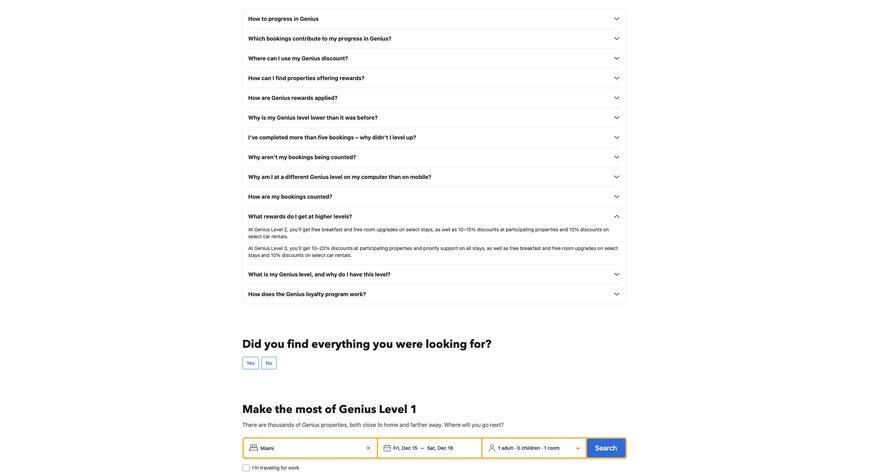 Task type: describe. For each thing, give the bounding box(es) containing it.
1 adult · 0 children · 1 room button
[[486, 442, 583, 455]]

3,
[[284, 246, 289, 251]]

bookings up different on the top left
[[289, 154, 313, 161]]

have
[[350, 272, 363, 278]]

at genius level 2, you'll get free breakfast and free room upgrades on select stays, as well as 10–15% discounts at participating properties and 10% discounts on select car rentals.
[[248, 227, 609, 240]]

completed
[[259, 134, 288, 141]]

1 vertical spatial find
[[287, 337, 309, 353]]

everything
[[312, 337, 370, 353]]

different
[[285, 174, 309, 180]]

discount?
[[322, 55, 348, 62]]

at inside at genius level 2, you'll get free breakfast and free room upgrades on select stays, as well as 10–15% discounts at participating properties and 10% discounts on select car rentals.
[[501, 227, 505, 233]]

participating inside the at genius level 3, you'll get 10–20% discounts at participating properties and priority support on all stays, as well as free breakfast and free room upgrades on select stays and 10% discounts on select car rentals.
[[360, 246, 388, 251]]

most
[[296, 403, 322, 418]]

program
[[326, 291, 349, 298]]

levels?
[[334, 214, 352, 220]]

did you find everything you were looking for?
[[243, 337, 492, 353]]

why for why am i at a different genius level on my computer than on mobile?
[[248, 174, 260, 180]]

you'll for 3,
[[290, 246, 302, 251]]

genius inside "dropdown button"
[[286, 291, 305, 298]]

stays, inside at genius level 2, you'll get free breakfast and free room upgrades on select stays, as well as 10–15% discounts at participating properties and 10% discounts on select car rentals.
[[421, 227, 434, 233]]

what rewards do i get at higher levels? button
[[248, 213, 621, 221]]

well inside the at genius level 3, you'll get 10–20% discounts at participating properties and priority support on all stays, as well as free breakfast and free room upgrades on select stays and 10% discounts on select car rentals.
[[494, 246, 502, 251]]

genius down how can i find properties offering rewards? at the top of page
[[272, 95, 290, 101]]

what rewards do i get at higher levels?
[[248, 214, 352, 220]]

are for thousands
[[259, 422, 267, 429]]

Where are you going? field
[[258, 442, 364, 455]]

genius left level,
[[279, 272, 298, 278]]

home
[[384, 422, 398, 429]]

1 adult · 0 children · 1 room
[[498, 446, 560, 451]]

get for 10–20%
[[303, 246, 310, 251]]

go
[[483, 422, 489, 429]]

how for how can i find properties offering rewards?
[[248, 75, 260, 81]]

make
[[243, 403, 272, 418]]

i inside what rewards do i get at higher levels? "dropdown button"
[[295, 214, 297, 220]]

what for what rewards do i get at higher levels?
[[248, 214, 263, 220]]

up?
[[407, 134, 416, 141]]

genius down most
[[302, 422, 320, 429]]

how for how does the genius loyalty program work?
[[248, 291, 260, 298]]

which bookings contribute to my progress in genius? button
[[248, 34, 621, 43]]

0
[[518, 446, 521, 451]]

work
[[289, 465, 299, 471]]

genius up 'contribute' at top left
[[300, 16, 319, 22]]

my inside why is my genius level lower than it was before? dropdown button
[[268, 115, 276, 121]]

at inside dropdown button
[[274, 174, 280, 180]]

i'm traveling for work
[[252, 465, 299, 471]]

10–15%
[[459, 227, 476, 233]]

how to progress in genius button
[[248, 15, 621, 23]]

at inside "dropdown button"
[[309, 214, 314, 220]]

of for thousands
[[296, 422, 301, 429]]

no
[[266, 361, 272, 366]]

genius inside at genius level 2, you'll get free breakfast and free room upgrades on select stays, as well as 10–15% discounts at participating properties and 10% discounts on select car rentals.
[[255, 227, 270, 233]]

is for why
[[262, 115, 266, 121]]

why aren't my bookings being counted?
[[248, 154, 356, 161]]

my inside the what is my genius level, and why do i have this level? dropdown button
[[270, 272, 278, 278]]

do inside "dropdown button"
[[287, 214, 294, 220]]

–
[[355, 134, 359, 141]]

of for most
[[325, 403, 336, 418]]

where can i use my genius discount?
[[248, 55, 348, 62]]

where can i use my genius discount? button
[[248, 54, 621, 63]]

is for what
[[264, 272, 269, 278]]

this
[[364, 272, 374, 278]]

close
[[363, 422, 376, 429]]

bookings down 'how to progress in genius' at the top left of the page
[[267, 36, 291, 42]]

traveling
[[260, 465, 280, 471]]

all
[[467, 246, 472, 251]]

sat, dec 16 button
[[425, 442, 456, 455]]

rewards?
[[340, 75, 365, 81]]

loyalty
[[306, 291, 324, 298]]

away.
[[429, 422, 443, 429]]

10% inside at genius level 2, you'll get free breakfast and free room upgrades on select stays, as well as 10–15% discounts at participating properties and 10% discounts on select car rentals.
[[570, 227, 579, 233]]

contribute
[[293, 36, 321, 42]]

my inside "which bookings contribute to my progress in genius?" dropdown button
[[329, 36, 337, 42]]

fri, dec 15 — sat, dec 16
[[394, 446, 454, 451]]

properties,
[[321, 422, 349, 429]]

thousands
[[268, 422, 294, 429]]

16
[[448, 446, 454, 451]]

why inside 'dropdown button'
[[360, 134, 371, 141]]

offering
[[317, 75, 339, 81]]

why is my genius level lower than it was before? button
[[248, 114, 621, 122]]

room inside the at genius level 3, you'll get 10–20% discounts at participating properties and priority support on all stays, as well as free breakfast and free room upgrades on select stays and 10% discounts on select car rentals.
[[563, 246, 574, 251]]

does
[[262, 291, 275, 298]]

are for genius
[[262, 95, 270, 101]]

do inside dropdown button
[[339, 272, 346, 278]]

didn't
[[373, 134, 389, 141]]

counted? inside dropdown button
[[307, 194, 333, 200]]

which
[[248, 36, 265, 42]]

than inside dropdown button
[[327, 115, 339, 121]]

how can i find properties offering rewards?
[[248, 75, 365, 81]]

upgrades inside the at genius level 3, you'll get 10–20% discounts at participating properties and priority support on all stays, as well as free breakfast and free room upgrades on select stays and 10% discounts on select car rentals.
[[575, 246, 597, 251]]

no button
[[262, 357, 277, 370]]

get for free
[[303, 227, 310, 233]]

how for how to progress in genius
[[248, 16, 260, 22]]

fri, dec 15 button
[[391, 442, 421, 455]]

being
[[315, 154, 330, 161]]

room inside 1 adult · 0 children · 1 room 'dropdown button'
[[548, 446, 560, 451]]

level inside 'dropdown button'
[[393, 134, 405, 141]]

work?
[[350, 291, 366, 298]]

breakfast inside at genius level 2, you'll get free breakfast and free room upgrades on select stays, as well as 10–15% discounts at participating properties and 10% discounts on select car rentals.
[[322, 227, 343, 233]]

why is my genius level lower than it was before?
[[248, 115, 378, 121]]

0 vertical spatial in
[[294, 16, 299, 22]]

10–20%
[[312, 246, 330, 251]]

1 horizontal spatial 1
[[498, 446, 501, 451]]

there are thousands of genius properties, both close to home and farther away. where will you go next?
[[243, 422, 504, 429]]

where inside dropdown button
[[248, 55, 266, 62]]

stays, inside the at genius level 3, you'll get 10–20% discounts at participating properties and priority support on all stays, as well as free breakfast and free room upgrades on select stays and 10% discounts on select car rentals.
[[473, 246, 486, 251]]

search
[[596, 445, 618, 453]]

level for rentals.
[[271, 227, 283, 233]]

there
[[243, 422, 257, 429]]

my inside why am i at a different genius level on my computer than on mobile? dropdown button
[[352, 174, 360, 180]]

—
[[421, 446, 425, 451]]

before?
[[357, 115, 378, 121]]

bookings inside 'dropdown button'
[[329, 134, 354, 141]]

how does the genius loyalty program work?
[[248, 291, 366, 298]]

how are genius rewards applied? button
[[248, 94, 621, 102]]

genius down being on the top left of page
[[310, 174, 329, 180]]

at for at genius level 3, you'll get 10–20% discounts at participating properties and priority support on all stays, as well as free breakfast and free room upgrades on select stays and 10% discounts on select car rentals.
[[248, 246, 253, 251]]

1 for make the most of genius level 1
[[411, 403, 418, 418]]

how are my bookings counted?
[[248, 194, 333, 200]]

how to progress in genius
[[248, 16, 319, 22]]

rentals. inside at genius level 2, you'll get free breakfast and free room upgrades on select stays, as well as 10–15% discounts at participating properties and 10% discounts on select car rentals.
[[272, 234, 288, 240]]

both
[[350, 422, 362, 429]]

properties inside the at genius level 3, you'll get 10–20% discounts at participating properties and priority support on all stays, as well as free breakfast and free room upgrades on select stays and 10% discounts on select car rentals.
[[390, 246, 413, 251]]

were
[[396, 337, 423, 353]]

1 dec from the left
[[402, 446, 411, 451]]

why for why is my genius level lower than it was before?
[[248, 115, 260, 121]]

genius down how are genius rewards applied?
[[277, 115, 296, 121]]

make the most of genius level 1
[[243, 403, 418, 418]]

rewards inside dropdown button
[[292, 95, 314, 101]]

i'm
[[252, 465, 259, 471]]

i inside why am i at a different genius level on my computer than on mobile? dropdown button
[[271, 174, 273, 180]]

at inside the at genius level 3, you'll get 10–20% discounts at participating properties and priority support on all stays, as well as free breakfast and free room upgrades on select stays and 10% discounts on select car rentals.
[[354, 246, 359, 251]]

breakfast inside the at genius level 3, you'll get 10–20% discounts at participating properties and priority support on all stays, as well as free breakfast and free room upgrades on select stays and 10% discounts on select car rentals.
[[520, 246, 541, 251]]

0 horizontal spatial you
[[264, 337, 285, 353]]

children
[[522, 446, 541, 451]]

rewards inside "dropdown button"
[[264, 214, 286, 220]]

was
[[345, 115, 356, 121]]

2 horizontal spatial you
[[472, 422, 481, 429]]

will
[[462, 422, 470, 429]]



Task type: vqa. For each thing, say whether or not it's contained in the screenshot.
the leftmost why
yes



Task type: locate. For each thing, give the bounding box(es) containing it.
1 horizontal spatial 10%
[[570, 227, 579, 233]]

2 dec from the left
[[438, 446, 447, 451]]

1 vertical spatial well
[[494, 246, 502, 251]]

i've
[[248, 134, 258, 141]]

you left were
[[373, 337, 393, 353]]

well inside at genius level 2, you'll get free breakfast and free room upgrades on select stays, as well as 10–15% discounts at participating properties and 10% discounts on select car rentals.
[[442, 227, 451, 233]]

0 vertical spatial do
[[287, 214, 294, 220]]

my inside where can i use my genius discount? dropdown button
[[292, 55, 301, 62]]

0 horizontal spatial why
[[326, 272, 337, 278]]

1 vertical spatial what
[[248, 272, 263, 278]]

to up which
[[262, 16, 267, 22]]

properties
[[288, 75, 316, 81], [536, 227, 559, 233], [390, 246, 413, 251]]

why inside dropdown button
[[248, 174, 260, 180]]

i right didn't
[[390, 134, 392, 141]]

car
[[263, 234, 270, 240], [327, 253, 334, 258]]

applied?
[[315, 95, 338, 101]]

1 you'll from the top
[[290, 227, 302, 233]]

for?
[[470, 337, 492, 353]]

0 vertical spatial level
[[271, 227, 283, 233]]

why
[[360, 134, 371, 141], [326, 272, 337, 278]]

find inside dropdown button
[[276, 75, 286, 81]]

looking
[[426, 337, 467, 353]]

discounts
[[477, 227, 499, 233], [581, 227, 602, 233], [331, 246, 353, 251], [282, 253, 304, 258]]

are for my
[[262, 194, 270, 200]]

why up i've at the left top
[[248, 115, 260, 121]]

0 vertical spatial of
[[325, 403, 336, 418]]

1 vertical spatial rewards
[[264, 214, 286, 220]]

· left 0
[[515, 446, 516, 451]]

2 horizontal spatial 1
[[545, 446, 547, 451]]

2 vertical spatial level
[[330, 174, 343, 180]]

do left have
[[339, 272, 346, 278]]

how does the genius loyalty program work? button
[[248, 290, 621, 299]]

1 horizontal spatial of
[[325, 403, 336, 418]]

0 horizontal spatial rewards
[[264, 214, 286, 220]]

rewards down how can i find properties offering rewards? at the top of page
[[292, 95, 314, 101]]

genius left 2,
[[255, 227, 270, 233]]

0 vertical spatial where
[[248, 55, 266, 62]]

0 horizontal spatial properties
[[288, 75, 316, 81]]

my left computer
[[352, 174, 360, 180]]

well right all
[[494, 246, 502, 251]]

counted?
[[331, 154, 356, 161], [307, 194, 333, 200]]

1 what from the top
[[248, 214, 263, 220]]

upgrades inside at genius level 2, you'll get free breakfast and free room upgrades on select stays, as well as 10–15% discounts at participating properties and 10% discounts on select car rentals.
[[377, 227, 398, 233]]

1 · from the left
[[515, 446, 516, 451]]

0 horizontal spatial upgrades
[[377, 227, 398, 233]]

you'll for 2,
[[290, 227, 302, 233]]

room
[[364, 227, 376, 233], [563, 246, 574, 251], [548, 446, 560, 451]]

bookings down different on the top left
[[281, 194, 306, 200]]

for
[[281, 465, 287, 471]]

0 vertical spatial level
[[297, 115, 310, 121]]

level inside the at genius level 3, you'll get 10–20% discounts at participating properties and priority support on all stays, as well as free breakfast and free room upgrades on select stays and 10% discounts on select car rentals.
[[271, 246, 283, 251]]

and inside the what is my genius level, and why do i have this level? dropdown button
[[315, 272, 325, 278]]

0 horizontal spatial than
[[305, 134, 317, 141]]

dec
[[402, 446, 411, 451], [438, 446, 447, 451]]

how are genius rewards applied?
[[248, 95, 338, 101]]

2 horizontal spatial to
[[378, 422, 383, 429]]

get inside the at genius level 3, you'll get 10–20% discounts at participating properties and priority support on all stays, as well as free breakfast and free room upgrades on select stays and 10% discounts on select car rentals.
[[303, 246, 310, 251]]

to
[[262, 16, 267, 22], [322, 36, 328, 42], [378, 422, 383, 429]]

1 how from the top
[[248, 16, 260, 22]]

than left 'five'
[[305, 134, 317, 141]]

0 vertical spatial why
[[360, 134, 371, 141]]

what inside "dropdown button"
[[248, 214, 263, 220]]

0 vertical spatial properties
[[288, 75, 316, 81]]

how can i find properties offering rewards? button
[[248, 74, 621, 82]]

the inside how does the genius loyalty program work? "dropdown button"
[[276, 291, 285, 298]]

search button
[[587, 439, 626, 458]]

i left use
[[278, 55, 280, 62]]

as
[[436, 227, 441, 233], [452, 227, 457, 233], [487, 246, 492, 251], [504, 246, 509, 251]]

to right close
[[378, 422, 383, 429]]

do up 2,
[[287, 214, 294, 220]]

1 left "adult"
[[498, 446, 501, 451]]

level left 2,
[[271, 227, 283, 233]]

2 you'll from the top
[[290, 246, 302, 251]]

room inside at genius level 2, you'll get free breakfast and free room upgrades on select stays, as well as 10–15% discounts at participating properties and 10% discounts on select car rentals.
[[364, 227, 376, 233]]

1 horizontal spatial stays,
[[473, 246, 486, 251]]

are inside how are genius rewards applied? dropdown button
[[262, 95, 270, 101]]

of
[[325, 403, 336, 418], [296, 422, 301, 429]]

1 vertical spatial breakfast
[[520, 246, 541, 251]]

my inside the why aren't my bookings being counted? dropdown button
[[279, 154, 287, 161]]

2 horizontal spatial level
[[393, 134, 405, 141]]

level,
[[299, 272, 314, 278]]

1 horizontal spatial to
[[322, 36, 328, 42]]

where down which
[[248, 55, 266, 62]]

2 vertical spatial to
[[378, 422, 383, 429]]

the
[[276, 291, 285, 298], [275, 403, 293, 418]]

you'll right 2,
[[290, 227, 302, 233]]

0 vertical spatial rentals.
[[272, 234, 288, 240]]

level left 3,
[[271, 246, 283, 251]]

my right aren't
[[279, 154, 287, 161]]

level up home at the bottom left of the page
[[379, 403, 408, 418]]

0 vertical spatial room
[[364, 227, 376, 233]]

participating
[[506, 227, 534, 233], [360, 246, 388, 251]]

to right 'contribute' at top left
[[322, 36, 328, 42]]

what
[[248, 214, 263, 220], [248, 272, 263, 278]]

1 horizontal spatial you
[[373, 337, 393, 353]]

1 vertical spatial counted?
[[307, 194, 333, 200]]

2,
[[284, 227, 289, 233]]

2 · from the left
[[542, 446, 543, 451]]

farther
[[411, 422, 428, 429]]

1 vertical spatial than
[[305, 134, 317, 141]]

1 horizontal spatial dec
[[438, 446, 447, 451]]

0 vertical spatial rewards
[[292, 95, 314, 101]]

1 horizontal spatial upgrades
[[575, 246, 597, 251]]

than inside dropdown button
[[389, 174, 401, 180]]

get left higher
[[298, 214, 307, 220]]

2 vertical spatial are
[[259, 422, 267, 429]]

aren't
[[262, 154, 278, 161]]

at
[[274, 174, 280, 180], [309, 214, 314, 220], [501, 227, 505, 233], [354, 246, 359, 251]]

why left aren't
[[248, 154, 260, 161]]

bookings
[[267, 36, 291, 42], [329, 134, 354, 141], [289, 154, 313, 161], [281, 194, 306, 200]]

1 vertical spatial level
[[393, 134, 405, 141]]

0 vertical spatial breakfast
[[322, 227, 343, 233]]

5 how from the top
[[248, 291, 260, 298]]

0 horizontal spatial rentals.
[[272, 234, 288, 240]]

mobile?
[[411, 174, 432, 180]]

genius up both
[[339, 403, 377, 418]]

· right children
[[542, 446, 543, 451]]

the up thousands
[[275, 403, 293, 418]]

level inside dropdown button
[[330, 174, 343, 180]]

how for how are my bookings counted?
[[248, 194, 260, 200]]

1 vertical spatial upgrades
[[575, 246, 597, 251]]

1 vertical spatial you'll
[[290, 246, 302, 251]]

my up does
[[270, 272, 278, 278]]

i've completed more than five bookings – why didn't i level up?
[[248, 134, 416, 141]]

level inside dropdown button
[[297, 115, 310, 121]]

0 vertical spatial than
[[327, 115, 339, 121]]

genius inside the at genius level 3, you'll get 10–20% discounts at participating properties and priority support on all stays, as well as free breakfast and free room upgrades on select stays and 10% discounts on select car rentals.
[[255, 246, 270, 251]]

3 why from the top
[[248, 174, 260, 180]]

0 horizontal spatial where
[[248, 55, 266, 62]]

0 vertical spatial participating
[[506, 227, 534, 233]]

is inside why is my genius level lower than it was before? dropdown button
[[262, 115, 266, 121]]

1 up farther
[[411, 403, 418, 418]]

1 vertical spatial where
[[444, 422, 461, 429]]

properties inside dropdown button
[[288, 75, 316, 81]]

why am i at a different genius level on my computer than on mobile?
[[248, 174, 432, 180]]

1 vertical spatial do
[[339, 272, 346, 278]]

1 vertical spatial why
[[326, 272, 337, 278]]

2 vertical spatial level
[[379, 403, 408, 418]]

stays, down what rewards do i get at higher levels? "dropdown button"
[[421, 227, 434, 233]]

sat,
[[428, 446, 437, 451]]

rewards up 2,
[[264, 214, 286, 220]]

1 horizontal spatial progress
[[339, 36, 363, 42]]

1 horizontal spatial properties
[[390, 246, 413, 251]]

of right thousands
[[296, 422, 301, 429]]

in left genius? at left top
[[364, 36, 369, 42]]

in up 'contribute' at top left
[[294, 16, 299, 22]]

use
[[281, 55, 291, 62]]

genius?
[[370, 36, 392, 42]]

counted? up why am i at a different genius level on my computer than on mobile?
[[331, 154, 356, 161]]

rentals. inside the at genius level 3, you'll get 10–20% discounts at participating properties and priority support on all stays, as well as free breakfast and free room upgrades on select stays and 10% discounts on select car rentals.
[[335, 253, 352, 258]]

1 right children
[[545, 446, 547, 451]]

you'll inside the at genius level 3, you'll get 10–20% discounts at participating properties and priority support on all stays, as well as free breakfast and free room upgrades on select stays and 10% discounts on select car rentals.
[[290, 246, 302, 251]]

at
[[248, 227, 253, 233], [248, 246, 253, 251]]

you'll inside at genius level 2, you'll get free breakfast and free room upgrades on select stays, as well as 10–15% discounts at participating properties and 10% discounts on select car rentals.
[[290, 227, 302, 233]]

why inside dropdown button
[[326, 272, 337, 278]]

participating inside at genius level 2, you'll get free breakfast and free room upgrades on select stays, as well as 10–15% discounts at participating properties and 10% discounts on select car rentals.
[[506, 227, 534, 233]]

why for why aren't my bookings being counted?
[[248, 154, 260, 161]]

is inside the what is my genius level, and why do i have this level? dropdown button
[[264, 272, 269, 278]]

2 horizontal spatial properties
[[536, 227, 559, 233]]

1 horizontal spatial well
[[494, 246, 502, 251]]

than right computer
[[389, 174, 401, 180]]

3 how from the top
[[248, 95, 260, 101]]

priority
[[424, 246, 440, 251]]

1 vertical spatial room
[[563, 246, 574, 251]]

did
[[243, 337, 262, 353]]

1 horizontal spatial car
[[327, 253, 334, 258]]

i down how are my bookings counted?
[[295, 214, 297, 220]]

progress
[[269, 16, 293, 22], [339, 36, 363, 42]]

1 horizontal spatial where
[[444, 422, 461, 429]]

than left it
[[327, 115, 339, 121]]

get down what rewards do i get at higher levels?
[[303, 227, 310, 233]]

i up how are genius rewards applied?
[[273, 75, 274, 81]]

how
[[248, 16, 260, 22], [248, 75, 260, 81], [248, 95, 260, 101], [248, 194, 260, 200], [248, 291, 260, 298]]

fri,
[[394, 446, 401, 451]]

1 vertical spatial of
[[296, 422, 301, 429]]

where left will
[[444, 422, 461, 429]]

i left have
[[347, 272, 349, 278]]

can left use
[[267, 55, 277, 62]]

4 how from the top
[[248, 194, 260, 200]]

properties inside at genius level 2, you'll get free breakfast and free room upgrades on select stays, as well as 10–15% discounts at participating properties and 10% discounts on select car rentals.
[[536, 227, 559, 233]]

0 vertical spatial are
[[262, 95, 270, 101]]

can for where
[[267, 55, 277, 62]]

0 horizontal spatial ·
[[515, 446, 516, 451]]

counted? up higher
[[307, 194, 333, 200]]

stays, right all
[[473, 246, 486, 251]]

at inside at genius level 2, you'll get free breakfast and free room upgrades on select stays, as well as 10–15% discounts at participating properties and 10% discounts on select car rentals.
[[248, 227, 253, 233]]

at inside the at genius level 3, you'll get 10–20% discounts at participating properties and priority support on all stays, as well as free breakfast and free room upgrades on select stays and 10% discounts on select car rentals.
[[248, 246, 253, 251]]

0 vertical spatial upgrades
[[377, 227, 398, 233]]

1 horizontal spatial find
[[287, 337, 309, 353]]

dec left 16
[[438, 446, 447, 451]]

0 horizontal spatial find
[[276, 75, 286, 81]]

1 horizontal spatial why
[[360, 134, 371, 141]]

how are my bookings counted? button
[[248, 193, 621, 201]]

get
[[298, 214, 307, 220], [303, 227, 310, 233], [303, 246, 310, 251]]

car inside the at genius level 3, you'll get 10–20% discounts at participating properties and priority support on all stays, as well as free breakfast and free room upgrades on select stays and 10% discounts on select car rentals.
[[327, 253, 334, 258]]

0 vertical spatial is
[[262, 115, 266, 121]]

1 vertical spatial level
[[271, 246, 283, 251]]

well
[[442, 227, 451, 233], [494, 246, 502, 251]]

0 horizontal spatial participating
[[360, 246, 388, 251]]

my up discount?
[[329, 36, 337, 42]]

am
[[262, 174, 270, 180]]

level inside at genius level 2, you'll get free breakfast and free room upgrades on select stays, as well as 10–15% discounts at participating properties and 10% discounts on select car rentals.
[[271, 227, 283, 233]]

level?
[[375, 272, 391, 278]]

adult
[[502, 446, 514, 451]]

1 vertical spatial are
[[262, 194, 270, 200]]

the right does
[[276, 291, 285, 298]]

level
[[297, 115, 310, 121], [393, 134, 405, 141], [330, 174, 343, 180]]

0 vertical spatial counted?
[[331, 154, 356, 161]]

what for what is my genius level, and why do i have this level?
[[248, 272, 263, 278]]

2 why from the top
[[248, 154, 260, 161]]

1 at from the top
[[248, 227, 253, 233]]

0 horizontal spatial stays,
[[421, 227, 434, 233]]

than inside 'dropdown button'
[[305, 134, 317, 141]]

you left go
[[472, 422, 481, 429]]

five
[[318, 134, 328, 141]]

1 vertical spatial properties
[[536, 227, 559, 233]]

is
[[262, 115, 266, 121], [264, 272, 269, 278]]

get inside "dropdown button"
[[298, 214, 307, 220]]

what inside dropdown button
[[248, 272, 263, 278]]

i've completed more than five bookings – why didn't i level up? button
[[248, 133, 621, 142]]

1 vertical spatial progress
[[339, 36, 363, 42]]

at genius level 3, you'll get 10–20% discounts at participating properties and priority support on all stays, as well as free breakfast and free room upgrades on select stays and 10% discounts on select car rentals.
[[248, 246, 618, 258]]

15
[[413, 446, 418, 451]]

2 how from the top
[[248, 75, 260, 81]]

my right use
[[292, 55, 301, 62]]

you'll right 3,
[[290, 246, 302, 251]]

genius up stays
[[255, 246, 270, 251]]

0 vertical spatial get
[[298, 214, 307, 220]]

1 vertical spatial get
[[303, 227, 310, 233]]

of up properties,
[[325, 403, 336, 418]]

0 vertical spatial the
[[276, 291, 285, 298]]

is up completed at the left top of page
[[262, 115, 266, 121]]

1 horizontal spatial level
[[330, 174, 343, 180]]

genius down 'contribute' at top left
[[302, 55, 320, 62]]

0 vertical spatial progress
[[269, 16, 293, 22]]

i inside i've completed more than five bookings – why didn't i level up? 'dropdown button'
[[390, 134, 392, 141]]

2 at from the top
[[248, 246, 253, 251]]

are inside how are my bookings counted? dropdown button
[[262, 194, 270, 200]]

counted? inside dropdown button
[[331, 154, 356, 161]]

can up how are genius rewards applied?
[[262, 75, 272, 81]]

10% inside the at genius level 3, you'll get 10–20% discounts at participating properties and priority support on all stays, as well as free breakfast and free room upgrades on select stays and 10% discounts on select car rentals.
[[271, 253, 281, 258]]

dec left 15
[[402, 446, 411, 451]]

how for how are genius rewards applied?
[[248, 95, 260, 101]]

2 vertical spatial properties
[[390, 246, 413, 251]]

why aren't my bookings being counted? button
[[248, 153, 621, 162]]

0 horizontal spatial 10%
[[271, 253, 281, 258]]

1 horizontal spatial rewards
[[292, 95, 314, 101]]

2 vertical spatial than
[[389, 174, 401, 180]]

0 horizontal spatial to
[[262, 16, 267, 22]]

0 vertical spatial 10%
[[570, 227, 579, 233]]

why right –
[[360, 134, 371, 141]]

0 vertical spatial why
[[248, 115, 260, 121]]

which bookings contribute to my progress in genius?
[[248, 36, 392, 42]]

1 why from the top
[[248, 115, 260, 121]]

rentals. down 2,
[[272, 234, 288, 240]]

0 horizontal spatial well
[[442, 227, 451, 233]]

0 vertical spatial stays,
[[421, 227, 434, 233]]

1 vertical spatial the
[[275, 403, 293, 418]]

can for how
[[262, 75, 272, 81]]

1 vertical spatial can
[[262, 75, 272, 81]]

more
[[290, 134, 303, 141]]

get inside at genius level 2, you'll get free breakfast and free room upgrades on select stays, as well as 10–15% discounts at participating properties and 10% discounts on select car rentals.
[[303, 227, 310, 233]]

1 horizontal spatial do
[[339, 272, 346, 278]]

rentals.
[[272, 234, 288, 240], [335, 253, 352, 258]]

genius left loyalty
[[286, 291, 305, 298]]

level for and
[[271, 246, 283, 251]]

do
[[287, 214, 294, 220], [339, 272, 346, 278]]

at for at genius level 2, you'll get free breakfast and free room upgrades on select stays, as well as 10–15% discounts at participating properties and 10% discounts on select car rentals.
[[248, 227, 253, 233]]

computer
[[362, 174, 388, 180]]

my up what rewards do i get at higher levels?
[[272, 194, 280, 200]]

0 horizontal spatial car
[[263, 234, 270, 240]]

2 what from the top
[[248, 272, 263, 278]]

lower
[[311, 115, 326, 121]]

my inside how are my bookings counted? dropdown button
[[272, 194, 280, 200]]

bookings left –
[[329, 134, 354, 141]]

1 horizontal spatial participating
[[506, 227, 534, 233]]

1 horizontal spatial than
[[327, 115, 339, 121]]

is up does
[[264, 272, 269, 278]]

1 vertical spatial why
[[248, 154, 260, 161]]

stays
[[248, 253, 260, 258]]

0 horizontal spatial progress
[[269, 16, 293, 22]]

2 horizontal spatial room
[[563, 246, 574, 251]]

i inside where can i use my genius discount? dropdown button
[[278, 55, 280, 62]]

why up program
[[326, 272, 337, 278]]

on
[[344, 174, 351, 180], [403, 174, 409, 180], [399, 227, 405, 233], [604, 227, 609, 233], [460, 246, 465, 251], [598, 246, 604, 251], [305, 253, 311, 258]]

get left 10–20%
[[303, 246, 310, 251]]

my up completed at the left top of page
[[268, 115, 276, 121]]

rentals. up have
[[335, 253, 352, 258]]

i inside how can i find properties offering rewards? dropdown button
[[273, 75, 274, 81]]

higher
[[315, 214, 333, 220]]

i right am
[[271, 174, 273, 180]]

i inside the what is my genius level, and why do i have this level? dropdown button
[[347, 272, 349, 278]]

well down what rewards do i get at higher levels? "dropdown button"
[[442, 227, 451, 233]]

1 horizontal spatial in
[[364, 36, 369, 42]]

how inside "dropdown button"
[[248, 291, 260, 298]]

1 for 1 adult · 0 children · 1 room
[[545, 446, 547, 451]]

why am i at a different genius level on my computer than on mobile? button
[[248, 173, 621, 181]]

bookings inside dropdown button
[[281, 194, 306, 200]]

car inside at genius level 2, you'll get free breakfast and free room upgrades on select stays, as well as 10–15% discounts at participating properties and 10% discounts on select car rentals.
[[263, 234, 270, 240]]

you'll
[[290, 227, 302, 233], [290, 246, 302, 251]]

0 horizontal spatial dec
[[402, 446, 411, 451]]

1 horizontal spatial room
[[548, 446, 560, 451]]

you up no
[[264, 337, 285, 353]]

10%
[[570, 227, 579, 233], [271, 253, 281, 258]]

a
[[281, 174, 284, 180]]

0 horizontal spatial of
[[296, 422, 301, 429]]

0 vertical spatial at
[[248, 227, 253, 233]]

why left am
[[248, 174, 260, 180]]



